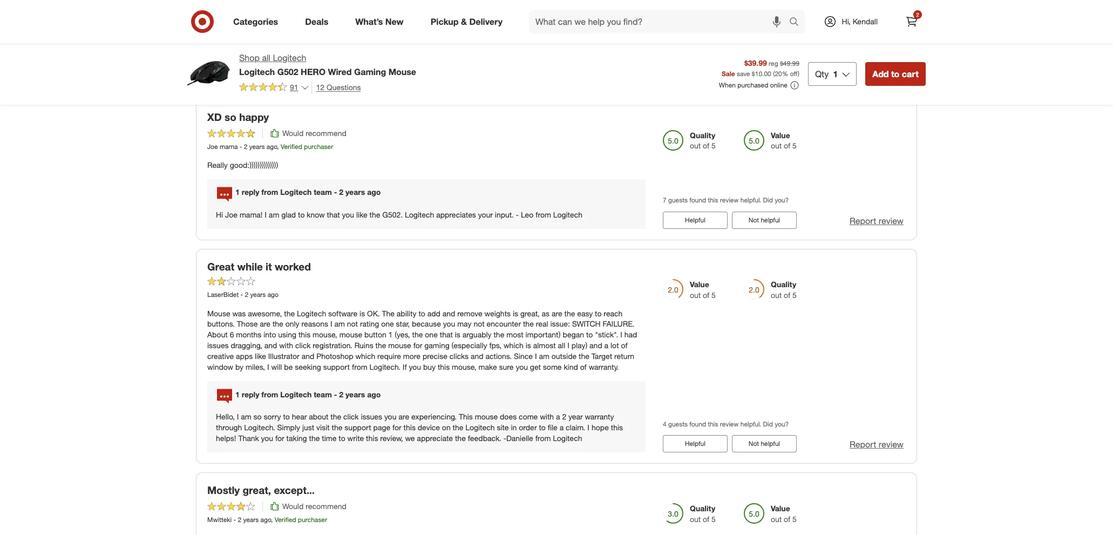Task type: vqa. For each thing, say whether or not it's contained in the screenshot.
Newborn
no



Task type: locate. For each thing, give the bounding box(es) containing it.
3 report from the top
[[850, 439, 876, 450]]

of inside for the price, this mouse it great, obviously not the best, but pretty good. very innovated, but the shape of it is ehh, as you go down the mouse, the part where your palm rest is kinda weird, it has an odd shape, but i would just consider it a erginomic type thing. i would recommend this as a buget item.
[[558, 41, 565, 50]]

clicks
[[450, 352, 469, 361]]

2 helpful from the top
[[685, 440, 706, 448]]

7
[[663, 196, 667, 204]]

recommend down 12
[[306, 128, 347, 137]]

i left had on the right bottom
[[620, 330, 622, 339]]

it up part
[[293, 41, 297, 50]]

buget
[[328, 62, 347, 72]]

5
[[793, 23, 797, 32], [712, 141, 716, 150], [793, 141, 797, 150], [712, 291, 716, 300], [793, 291, 797, 300], [712, 515, 716, 524], [793, 515, 797, 524]]

image of logitech g502 hero wired gaming mouse image
[[187, 52, 231, 95]]

was
[[232, 309, 246, 318]]

obviously
[[321, 41, 352, 50]]

1 would from the top
[[282, 128, 304, 137]]

reply for while
[[242, 390, 259, 399]]

ago up price, on the left of the page
[[250, 23, 260, 31]]

1 vertical spatial which
[[355, 352, 375, 361]]

mouse down weird,
[[388, 66, 416, 77]]

to up because
[[419, 309, 425, 318]]

0 vertical spatial 1 reply from logitech team - 2 years ago
[[235, 187, 381, 196]]

0 vertical spatial mouse,
[[241, 52, 265, 61]]

0 horizontal spatial but
[[399, 41, 410, 50]]

2 horizontal spatial mouse,
[[452, 362, 477, 372]]

1 vertical spatial issues
[[361, 412, 382, 421]]

not inside for the price, this mouse it great, obviously not the best, but pretty good. very innovated, but the shape of it is ehh, as you go down the mouse, the part where your palm rest is kinda weird, it has an odd shape, but i would just consider it a erginomic type thing. i would recommend this as a buget item.
[[355, 41, 366, 50]]

a left lot
[[604, 341, 608, 350]]

reply for so
[[242, 187, 259, 196]]

from down ruins
[[352, 362, 367, 372]]

site
[[497, 423, 509, 432]]

as down where
[[311, 62, 319, 72]]

logitech. down require
[[370, 362, 401, 372]]

would up joe mama - 2 years ago , verified purchaser on the top left of the page
[[282, 128, 304, 137]]

helpful.
[[741, 47, 761, 55], [741, 196, 761, 204], [741, 420, 761, 428]]

1 horizontal spatial with
[[540, 412, 554, 421]]

mouse up ruins
[[339, 330, 362, 339]]

qty 1
[[815, 68, 838, 79]]

1 vertical spatial so
[[254, 412, 262, 421]]

using
[[278, 330, 296, 339]]

and up target
[[590, 341, 602, 350]]

where
[[296, 52, 317, 61]]

1 horizontal spatial just
[[530, 52, 542, 61]]

1 guests from the top
[[668, 47, 688, 55]]

the up issue:
[[564, 309, 575, 318]]

2 vertical spatial did
[[763, 420, 773, 428]]

0 horizontal spatial that
[[327, 210, 340, 219]]

2 vertical spatial for
[[275, 434, 284, 443]]

for up more
[[413, 341, 422, 350]]

sorry
[[264, 412, 281, 421]]

window
[[207, 362, 233, 372]]

item.
[[349, 62, 366, 72]]

1 helpful from the top
[[761, 66, 780, 74]]

i left will on the left bottom of the page
[[267, 362, 269, 372]]

3 not helpful from the top
[[749, 440, 780, 448]]

great, inside for the price, this mouse it great, obviously not the best, but pretty good. very innovated, but the shape of it is ehh, as you go down the mouse, the part where your palm rest is kinda weird, it has an odd shape, but i would just consider it a erginomic type thing. i would recommend this as a buget item.
[[299, 41, 319, 50]]

helpful for great while it worked
[[761, 440, 780, 448]]

logitech right the g502.
[[405, 210, 434, 219]]

2 report review button from the top
[[850, 215, 904, 227]]

mostly great, except...
[[207, 484, 315, 496]]

your down obviously
[[319, 52, 334, 61]]

0 vertical spatial would
[[508, 52, 528, 61]]

for inside mouse was awesome, the logitech software is ok. the ability to add and remove weights is great, as are the easy to reach buttons. those are the only reasons i am not rating one star, because you may not encounter the real issue: switch failure. about 6 months into using this mouse, mouse button 1 (yes, the one that is arguably the most important) began to "stick". i had issues dragging, and with click registration. ruins the mouse for gaming (especially fps, which is almost all i play) and a lot of creative apps like illustrator and photoshop which require more precise clicks and actions. since i am outside the target return window by miles, i will be seeking support from logitech. if you buy this mouse, make sure you get some kind of warranty.
[[413, 341, 422, 350]]

you
[[607, 41, 619, 50], [342, 210, 354, 219], [443, 319, 455, 328], [409, 362, 421, 372], [516, 362, 528, 372], [384, 412, 396, 421], [261, 434, 273, 443]]

0 vertical spatial reply
[[242, 187, 259, 196]]

just down hear in the left bottom of the page
[[302, 423, 314, 432]]

1 found from the top
[[690, 47, 706, 55]]

would recommend for xd so happy
[[282, 128, 347, 137]]

0 horizontal spatial issues
[[207, 341, 229, 350]]

1 horizontal spatial are
[[399, 412, 409, 421]]

but right the innovated,
[[509, 41, 520, 50]]

like left the g502.
[[356, 210, 367, 219]]

2 horizontal spatial are
[[552, 309, 562, 318]]

1 reply from the top
[[242, 187, 259, 196]]

that inside mouse was awesome, the logitech software is ok. the ability to add and remove weights is great, as are the easy to reach buttons. those are the only reasons i am not rating one star, because you may not encounter the real issue: switch failure. about 6 months into using this mouse, mouse button 1 (yes, the one that is arguably the most important) began to "stick". i had issues dragging, and with click registration. ruins the mouse for gaming (especially fps, which is almost all i play) and a lot of creative apps like illustrator and photoshop which require more precise clicks and actions. since i am outside the target return window by miles, i will be seeking support from logitech. if you buy this mouse, make sure you get some kind of warranty.
[[440, 330, 453, 339]]

2 vertical spatial ,
[[271, 516, 273, 524]]

1 right 'qty'
[[833, 68, 838, 79]]

12 questions
[[316, 83, 361, 92]]

hero
[[301, 66, 326, 77]]

0 vertical spatial found
[[690, 47, 706, 55]]

more
[[403, 352, 421, 361]]

1 vertical spatial found
[[690, 196, 706, 204]]

1 horizontal spatial issues
[[361, 412, 382, 421]]

we
[[405, 434, 415, 443]]

2 vertical spatial guests
[[668, 420, 688, 428]]

1 report review button from the top
[[850, 65, 904, 78]]

0 vertical spatial great,
[[299, 41, 319, 50]]

sale
[[722, 70, 735, 78]]

great
[[207, 260, 234, 272]]

report review
[[850, 66, 904, 77], [850, 215, 904, 226], [850, 439, 904, 450]]

mouse
[[268, 41, 291, 50], [339, 330, 362, 339], [388, 341, 411, 350], [475, 412, 498, 421]]

0 vertical spatial verified
[[264, 23, 285, 31]]

0 vertical spatial not helpful button
[[732, 62, 797, 79]]

1 vertical spatial all
[[558, 341, 565, 350]]

1 vertical spatial 4
[[663, 420, 667, 428]]

but up weird,
[[399, 41, 410, 50]]

does
[[500, 412, 517, 421]]

1 horizontal spatial mouse
[[388, 66, 416, 77]]

2 not helpful from the top
[[749, 216, 780, 224]]

0 vertical spatial support
[[323, 362, 350, 372]]

1 vertical spatial not
[[749, 216, 759, 224]]

would recommend down 12
[[282, 128, 347, 137]]

,
[[260, 23, 262, 31], [277, 142, 279, 150], [271, 516, 273, 524]]

recommend down part
[[254, 62, 295, 72]]

1 vertical spatial are
[[260, 319, 270, 328]]

1 inside mouse was awesome, the logitech software is ok. the ability to add and remove weights is great, as are the easy to reach buttons. those are the only reasons i am not rating one star, because you may not encounter the real issue: switch failure. about 6 months into using this mouse, mouse button 1 (yes, the one that is arguably the most important) began to "stick". i had issues dragging, and with click registration. ruins the mouse for gaming (especially fps, which is almost all i play) and a lot of creative apps like illustrator and photoshop which require more precise clicks and actions. since i am outside the target return window by miles, i will be seeking support from logitech. if you buy this mouse, make sure you get some kind of warranty.
[[388, 330, 393, 339]]

team
[[314, 187, 332, 196], [314, 390, 332, 399]]

2 team from the top
[[314, 390, 332, 399]]

1 vertical spatial with
[[540, 412, 554, 421]]

helpful button for great while it worked
[[663, 435, 728, 453]]

1 reply from logitech team - 2 years ago for great while it worked
[[235, 390, 381, 399]]

logitech down shop
[[239, 66, 275, 77]]

come
[[519, 412, 538, 421]]

i right the mama!
[[265, 210, 267, 219]]

a inside mouse was awesome, the logitech software is ok. the ability to add and remove weights is great, as are the easy to reach buttons. those are the only reasons i am not rating one star, because you may not encounter the real issue: switch failure. about 6 months into using this mouse, mouse button 1 (yes, the one that is arguably the most important) began to "stick". i had issues dragging, and with click registration. ruins the mouse for gaming (especially fps, which is almost all i play) and a lot of creative apps like illustrator and photoshop which require more precise clicks and actions. since i am outside the target return window by miles, i will be seeking support from logitech. if you buy this mouse, make sure you get some kind of warranty.
[[604, 341, 608, 350]]

danielle
[[506, 434, 533, 443]]

0 vertical spatial all
[[262, 52, 271, 63]]

1 vertical spatial like
[[255, 352, 266, 361]]

would down except...
[[282, 502, 304, 511]]

with
[[279, 341, 293, 350], [540, 412, 554, 421]]

report
[[850, 66, 876, 77], [850, 215, 876, 226], [850, 439, 876, 450]]

(yes,
[[395, 330, 410, 339]]

2 helpful button from the top
[[663, 435, 728, 453]]

a right file in the bottom of the page
[[560, 423, 564, 432]]

2 vertical spatial found
[[690, 420, 706, 428]]

delivery
[[469, 16, 503, 27]]

encounter
[[487, 319, 521, 328]]

2 vertical spatial not helpful
[[749, 440, 780, 448]]

not helpful button for great while it worked
[[732, 435, 797, 453]]

report for xd so happy
[[850, 215, 876, 226]]

1 horizontal spatial great,
[[299, 41, 319, 50]]

1 team from the top
[[314, 187, 332, 196]]

0 vertical spatial not
[[749, 66, 759, 74]]

issues down about
[[207, 341, 229, 350]]

helpful. for great while it worked
[[741, 420, 761, 428]]

as up real
[[542, 309, 550, 318]]

1 helpful from the top
[[685, 216, 706, 224]]

12 questions link
[[311, 81, 361, 94]]

1 4 from the top
[[663, 47, 667, 55]]

helpful for great while it worked
[[685, 440, 706, 448]]

1 vertical spatial click
[[343, 412, 359, 421]]

1 left (yes,
[[388, 330, 393, 339]]

am inside "hello, i am so sorry to hear about the click issues you are experiencing. this mouse does come with a 2 year warranty through logitech. simply just visit the support page for this device on the logitech site in order to file a claim. i hope this helps! thank you for taking the time to write this review, we appreciate the feedback. -danielle from logitech"
[[241, 412, 251, 421]]

2 not helpful button from the top
[[732, 211, 797, 229]]

hello,
[[216, 412, 235, 421]]

great, up where
[[299, 41, 319, 50]]

has
[[426, 52, 438, 61]]

0 horizontal spatial would
[[232, 62, 252, 72]]

3 you? from the top
[[775, 420, 789, 428]]

1 horizontal spatial that
[[440, 330, 453, 339]]

to right easy
[[595, 309, 602, 318]]

issues up page
[[361, 412, 382, 421]]

3 not from the top
[[749, 440, 759, 448]]

great, up real
[[520, 309, 540, 318]]

2 would from the top
[[282, 502, 304, 511]]

purchased
[[738, 81, 768, 89]]

1 vertical spatial recommend
[[306, 128, 347, 137]]

1 horizontal spatial for
[[392, 423, 402, 432]]

1 vertical spatial 1 reply from logitech team - 2 years ago
[[235, 390, 381, 399]]

2 vertical spatial helpful.
[[741, 420, 761, 428]]

1 horizontal spatial ,
[[271, 516, 273, 524]]

years down photoshop
[[346, 390, 365, 399]]

it
[[293, 41, 297, 50], [567, 41, 571, 50], [420, 52, 424, 61], [576, 52, 580, 61], [266, 260, 272, 272]]

just down the shape
[[530, 52, 542, 61]]

one
[[381, 319, 394, 328], [425, 330, 438, 339]]

from up sorry
[[261, 390, 278, 399]]

2 did from the top
[[763, 196, 773, 204]]

logitech up the feedback.
[[466, 423, 495, 432]]

the left part
[[268, 52, 278, 61]]

from inside "hello, i am so sorry to hear about the click issues you are experiencing. this mouse does come with a 2 year warranty through logitech. simply just visit the support page for this device on the logitech site in order to file a claim. i hope this helps! thank you for taking the time to write this review, we appreciate the feedback. -danielle from logitech"
[[535, 434, 551, 443]]

it right the while
[[266, 260, 272, 272]]

1 would recommend from the top
[[282, 128, 347, 137]]

1 helpful button from the top
[[663, 211, 728, 229]]

to right add
[[891, 68, 900, 79]]

would for except...
[[282, 502, 304, 511]]

3 helpful from the top
[[761, 440, 780, 448]]

)
[[798, 70, 799, 78]]

cart
[[902, 68, 919, 79]]

joe right the hi
[[225, 210, 238, 219]]

3 helpful. from the top
[[741, 420, 761, 428]]

1 vertical spatial your
[[478, 210, 493, 219]]

you up page
[[384, 412, 396, 421]]

1 vertical spatial helpful
[[761, 216, 780, 224]]

mouse, down clicks
[[452, 362, 477, 372]]

1 you? from the top
[[775, 47, 789, 55]]

ago up 'good:))))))))))))))'
[[267, 142, 277, 150]]

mouse up buttons.
[[207, 309, 230, 318]]

all
[[262, 52, 271, 63], [558, 341, 565, 350]]

review,
[[380, 434, 403, 443]]

1 vertical spatial quality out of 5
[[771, 280, 797, 300]]

0 horizontal spatial mouse,
[[241, 52, 265, 61]]

team up know
[[314, 187, 332, 196]]

mwitteki - 2 years ago , verified purchaser
[[207, 516, 327, 524]]

buy
[[423, 362, 436, 372]]

0 vertical spatial helpful
[[761, 66, 780, 74]]

are inside "hello, i am so sorry to hear about the click issues you are experiencing. this mouse does come with a 2 year warranty through logitech. simply just visit the support page for this device on the logitech site in order to file a claim. i hope this helps! thank you for taking the time to write this review, we appreciate the feedback. -danielle from logitech"
[[399, 412, 409, 421]]

miles,
[[246, 362, 265, 372]]

1 helpful. from the top
[[741, 47, 761, 55]]

write
[[347, 434, 364, 443]]

1 horizontal spatial joe
[[225, 210, 238, 219]]

0 vertical spatial are
[[552, 309, 562, 318]]

0 vertical spatial mouse
[[388, 66, 416, 77]]

be
[[284, 362, 293, 372]]

3 report review button from the top
[[850, 439, 904, 451]]

1 vertical spatial 4 guests found this review helpful. did you?
[[663, 420, 789, 428]]

issues inside mouse was awesome, the logitech software is ok. the ability to add and remove weights is great, as are the easy to reach buttons. those are the only reasons i am not rating one star, because you may not encounter the real issue: switch failure. about 6 months into using this mouse, mouse button 1 (yes, the one that is arguably the most important) began to "stick". i had issues dragging, and with click registration. ruins the mouse for gaming (especially fps, which is almost all i play) and a lot of creative apps like illustrator and photoshop which require more precise clicks and actions. since i am outside the target return window by miles, i will be seeking support from logitech. if you buy this mouse, make sure you get some kind of warranty.
[[207, 341, 229, 350]]

quality out of 5
[[690, 130, 716, 150], [771, 280, 797, 300], [690, 504, 716, 524]]

hi,
[[842, 17, 851, 26]]

1 vertical spatial would recommend
[[282, 502, 347, 511]]

team for xd so happy
[[314, 187, 332, 196]]

report review for xd so happy
[[850, 215, 904, 226]]

not
[[355, 41, 366, 50], [347, 319, 358, 328], [474, 319, 485, 328]]

7 guests found this review helpful. did you?
[[663, 196, 789, 204]]

2 4 from the top
[[663, 420, 667, 428]]

0 horizontal spatial mouse
[[207, 309, 230, 318]]

just inside for the price, this mouse it great, obviously not the best, but pretty good. very innovated, but the shape of it is ehh, as you go down the mouse, the part where your palm rest is kinda weird, it has an odd shape, but i would just consider it a erginomic type thing. i would recommend this as a buget item.
[[530, 52, 542, 61]]

would recommend down except...
[[282, 502, 347, 511]]

as up 'erginomic'
[[597, 41, 605, 50]]

1 1 reply from logitech team - 2 years ago from the top
[[235, 187, 381, 196]]

joe mama - 2 years ago , verified purchaser
[[207, 142, 333, 150]]

1 vertical spatial helpful.
[[741, 196, 761, 204]]

1 vertical spatial logitech.
[[244, 423, 275, 432]]

0 vertical spatial just
[[530, 52, 542, 61]]

2 helpful. from the top
[[741, 196, 761, 204]]

logitech up g502
[[273, 52, 306, 63]]

good.
[[434, 41, 454, 50]]

2 not from the top
[[749, 216, 759, 224]]

guests for xd so happy
[[668, 196, 688, 204]]

1 horizontal spatial would
[[508, 52, 528, 61]]

the left real
[[523, 319, 534, 328]]

questions
[[327, 83, 361, 92]]

logitech. inside mouse was awesome, the logitech software is ok. the ability to add and remove weights is great, as are the easy to reach buttons. those are the only reasons i am not rating one star, because you may not encounter the real issue: switch failure. about 6 months into using this mouse, mouse button 1 (yes, the one that is arguably the most important) began to "stick". i had issues dragging, and with click registration. ruins the mouse for gaming (especially fps, which is almost all i play) and a lot of creative apps like illustrator and photoshop which require more precise clicks and actions. since i am outside the target return window by miles, i will be seeking support from logitech. if you buy this mouse, make sure you get some kind of warranty.
[[370, 362, 401, 372]]

ability
[[397, 309, 417, 318]]

logitech up reasons on the left bottom of page
[[297, 309, 326, 318]]

value out of 5
[[771, 12, 797, 32], [771, 130, 797, 150], [690, 280, 716, 300], [771, 504, 797, 524]]

with inside mouse was awesome, the logitech software is ok. the ability to add and remove weights is great, as are the easy to reach buttons. those are the only reasons i am not rating one star, because you may not encounter the real issue: switch failure. about 6 months into using this mouse, mouse button 1 (yes, the one that is arguably the most important) began to "stick". i had issues dragging, and with click registration. ruins the mouse for gaming (especially fps, which is almost all i play) and a lot of creative apps like illustrator and photoshop which require more precise clicks and actions. since i am outside the target return window by miles, i will be seeking support from logitech. if you buy this mouse, make sure you get some kind of warranty.
[[279, 341, 293, 350]]

most
[[506, 330, 523, 339]]

4 guests found this review helpful. did you?
[[663, 47, 789, 55], [663, 420, 789, 428]]

1 vertical spatial reply
[[242, 390, 259, 399]]

get
[[530, 362, 541, 372]]

2 you? from the top
[[775, 196, 789, 204]]

a
[[582, 52, 586, 61], [321, 62, 325, 72], [604, 341, 608, 350], [556, 412, 560, 421], [560, 423, 564, 432]]

a up file in the bottom of the page
[[556, 412, 560, 421]]

the left the g502.
[[370, 210, 380, 219]]

to up simply
[[283, 412, 290, 421]]

that
[[327, 210, 340, 219], [440, 330, 453, 339]]

1 reply from logitech team - 2 years ago
[[235, 187, 381, 196], [235, 390, 381, 399]]

and down 'into'
[[264, 341, 277, 350]]

1 4 guests found this review helpful. did you? from the top
[[663, 47, 789, 55]]

and
[[443, 309, 455, 318], [264, 341, 277, 350], [590, 341, 602, 350], [302, 352, 314, 361], [471, 352, 483, 361]]

3 not helpful button from the top
[[732, 435, 797, 453]]

0 vertical spatial did
[[763, 47, 773, 55]]

1 horizontal spatial mouse,
[[313, 330, 337, 339]]

2
[[916, 11, 919, 18], [227, 23, 230, 31], [244, 142, 247, 150], [339, 187, 343, 196], [245, 291, 248, 299], [339, 390, 343, 399], [562, 412, 566, 421], [238, 516, 241, 524]]

logitech
[[273, 52, 306, 63], [239, 66, 275, 77], [280, 187, 312, 196], [405, 210, 434, 219], [553, 210, 583, 219], [297, 309, 326, 318], [280, 390, 312, 399], [466, 423, 495, 432], [553, 434, 582, 443]]

time
[[322, 434, 337, 443]]

0 horizontal spatial with
[[279, 341, 293, 350]]

2 would recommend from the top
[[282, 502, 347, 511]]

this
[[459, 412, 473, 421]]

dragging,
[[231, 341, 262, 350]]

2 horizontal spatial but
[[509, 41, 520, 50]]

1 vertical spatial mouse,
[[313, 330, 337, 339]]

2 vertical spatial not helpful button
[[732, 435, 797, 453]]

1 vertical spatial helpful button
[[663, 435, 728, 453]]

1 vertical spatial helpful
[[685, 440, 706, 448]]

you left go on the right
[[607, 41, 619, 50]]

from inside mouse was awesome, the logitech software is ok. the ability to add and remove weights is great, as are the easy to reach buttons. those are the only reasons i am not rating one star, because you may not encounter the real issue: switch failure. about 6 months into using this mouse, mouse button 1 (yes, the one that is arguably the most important) began to "stick". i had issues dragging, and with click registration. ruins the mouse for gaming (especially fps, which is almost all i play) and a lot of creative apps like illustrator and photoshop which require more precise clicks and actions. since i am outside the target return window by miles, i will be seeking support from logitech. if you buy this mouse, make sure you get some kind of warranty.
[[352, 362, 367, 372]]

your inside for the price, this mouse it great, obviously not the best, but pretty good. very innovated, but the shape of it is ehh, as you go down the mouse, the part where your palm rest is kinda weird, it has an odd shape, but i would just consider it a erginomic type thing. i would recommend this as a buget item.
[[319, 52, 334, 61]]

What can we help you find? suggestions appear below search field
[[529, 10, 792, 33]]

like up miles,
[[255, 352, 266, 361]]

1 report review from the top
[[850, 66, 904, 77]]

0 vertical spatial which
[[504, 341, 524, 350]]

deals link
[[296, 10, 342, 33]]

2 4 guests found this review helpful. did you? from the top
[[663, 420, 789, 428]]

1 vertical spatial report review
[[850, 215, 904, 226]]

2 vertical spatial quality
[[690, 504, 715, 513]]

2 1 reply from logitech team - 2 years ago from the top
[[235, 390, 381, 399]]

value
[[771, 12, 790, 21], [771, 130, 790, 140], [690, 280, 709, 289], [771, 504, 790, 513]]

support down photoshop
[[323, 362, 350, 372]]

all inside mouse was awesome, the logitech software is ok. the ability to add and remove weights is great, as are the easy to reach buttons. those are the only reasons i am not rating one star, because you may not encounter the real issue: switch failure. about 6 months into using this mouse, mouse button 1 (yes, the one that is arguably the most important) began to "stick". i had issues dragging, and with click registration. ruins the mouse for gaming (especially fps, which is almost all i play) and a lot of creative apps like illustrator and photoshop which require more precise clicks and actions. since i am outside the target return window by miles, i will be seeking support from logitech. if you buy this mouse, make sure you get some kind of warranty.
[[558, 341, 565, 350]]

ago up awesome,
[[268, 291, 279, 299]]

best,
[[380, 41, 397, 50]]

2 report from the top
[[850, 215, 876, 226]]

3 did from the top
[[763, 420, 773, 428]]

with up file in the bottom of the page
[[540, 412, 554, 421]]

1 vertical spatial would
[[232, 62, 252, 72]]

issues
[[207, 341, 229, 350], [361, 412, 382, 421]]

0 horizontal spatial so
[[225, 111, 236, 123]]

0 vertical spatial helpful button
[[663, 211, 728, 229]]

2 horizontal spatial great,
[[520, 309, 540, 318]]

great, up mwitteki - 2 years ago , verified purchaser
[[243, 484, 271, 496]]

3 found from the top
[[690, 420, 706, 428]]

erginomic
[[588, 52, 621, 61]]

3 guests from the top
[[668, 420, 688, 428]]

2 guests from the top
[[668, 196, 688, 204]]

2 years ago , verified purchaser
[[227, 23, 316, 31]]

as
[[597, 41, 605, 50], [311, 62, 319, 72], [542, 309, 550, 318]]

0 vertical spatial recommend
[[254, 62, 295, 72]]

that up gaming
[[440, 330, 453, 339]]

click
[[295, 341, 311, 350], [343, 412, 359, 421]]

with inside "hello, i am so sorry to hear about the click issues you are experiencing. this mouse does come with a 2 year warranty through logitech. simply just visit the support page for this device on the logitech site in order to file a claim. i hope this helps! thank you for taking the time to write this review, we appreciate the feedback. -danielle from logitech"
[[540, 412, 554, 421]]

2 found from the top
[[690, 196, 706, 204]]

from down file in the bottom of the page
[[535, 434, 551, 443]]

hope
[[592, 423, 609, 432]]

0 vertical spatial so
[[225, 111, 236, 123]]

2 vertical spatial mouse,
[[452, 362, 477, 372]]

2 helpful from the top
[[761, 216, 780, 224]]

support inside "hello, i am so sorry to hear about the click issues you are experiencing. this mouse does come with a 2 year warranty through logitech. simply just visit the support page for this device on the logitech site in order to file a claim. i hope this helps! thank you for taking the time to write this review, we appreciate the feedback. -danielle from logitech"
[[345, 423, 371, 432]]

2 vertical spatial are
[[399, 412, 409, 421]]

2 report review from the top
[[850, 215, 904, 226]]

0 vertical spatial would recommend
[[282, 128, 347, 137]]

not helpful button for xd so happy
[[732, 211, 797, 229]]

0 vertical spatial logitech.
[[370, 362, 401, 372]]

i
[[504, 52, 506, 61], [228, 62, 230, 72], [265, 210, 267, 219], [330, 319, 332, 328], [620, 330, 622, 339], [567, 341, 569, 350], [535, 352, 537, 361], [267, 362, 269, 372], [237, 412, 239, 421], [588, 423, 590, 432]]

click up "write"
[[343, 412, 359, 421]]

0 vertical spatial not helpful
[[749, 66, 780, 74]]

2 reply from the top
[[242, 390, 259, 399]]

2 vertical spatial report review
[[850, 439, 904, 450]]

are up we
[[399, 412, 409, 421]]

laserbidet - 2 years ago
[[207, 291, 279, 299]]

3 report review from the top
[[850, 439, 904, 450]]

0 vertical spatial issues
[[207, 341, 229, 350]]

innovated,
[[473, 41, 507, 50]]

2 vertical spatial not
[[749, 440, 759, 448]]

pickup & delivery
[[431, 16, 503, 27]]

did for great while it worked
[[763, 420, 773, 428]]

10.00
[[755, 70, 771, 78]]

mouse inside the shop all logitech logitech g502 hero wired gaming mouse
[[388, 66, 416, 77]]

2 vertical spatial helpful
[[761, 440, 780, 448]]

ehh,
[[581, 41, 595, 50]]

0 horizontal spatial joe
[[207, 142, 218, 150]]



Task type: describe. For each thing, give the bounding box(es) containing it.
recommend for xd so happy
[[306, 128, 347, 137]]

to down 'switch' on the bottom of the page
[[586, 330, 593, 339]]

am left glad
[[269, 210, 279, 219]]

1 vertical spatial purchaser
[[304, 142, 333, 150]]

logitech inside mouse was awesome, the logitech software is ok. the ability to add and remove weights is great, as are the easy to reach buttons. those are the only reasons i am not rating one star, because you may not encounter the real issue: switch failure. about 6 months into using this mouse, mouse button 1 (yes, the one that is arguably the most important) began to "stick". i had issues dragging, and with click registration. ruins the mouse for gaming (especially fps, which is almost all i play) and a lot of creative apps like illustrator and photoshop which require more precise clicks and actions. since i am outside the target return window by miles, i will be seeking support from logitech. if you buy this mouse, make sure you get some kind of warranty.
[[297, 309, 326, 318]]

a down ehh,
[[582, 52, 586, 61]]

1 horizontal spatial your
[[478, 210, 493, 219]]

report review for great while it worked
[[850, 439, 904, 450]]

almost
[[533, 341, 556, 350]]

about
[[309, 412, 328, 421]]

am down software
[[334, 319, 345, 328]]

simply
[[277, 423, 300, 432]]

ago up page
[[367, 390, 381, 399]]

2 vertical spatial great,
[[243, 484, 271, 496]]

part
[[280, 52, 294, 61]]

by
[[235, 362, 244, 372]]

ruins
[[354, 341, 373, 350]]

shape
[[535, 41, 556, 50]]

great, inside mouse was awesome, the logitech software is ok. the ability to add and remove weights is great, as are the easy to reach buttons. those are the only reasons i am not rating one star, because you may not encounter the real issue: switch failure. about 6 months into using this mouse, mouse button 1 (yes, the one that is arguably the most important) began to "stick". i had issues dragging, and with click registration. ruins the mouse for gaming (especially fps, which is almost all i play) and a lot of creative apps like illustrator and photoshop which require more precise clicks and actions. since i am outside the target return window by miles, i will be seeking support from logitech. if you buy this mouse, make sure you get some kind of warranty.
[[520, 309, 540, 318]]

the down this
[[455, 434, 466, 443]]

gaming
[[424, 341, 450, 350]]

found for great while it worked
[[690, 420, 706, 428]]

4 for mouse was awesome, the logitech software is ok. the ability to add and remove weights is great, as are the easy to reach buttons. those are the only reasons i am not rating one star, because you may not encounter the real issue: switch failure. about 6 months into using this mouse, mouse button 1 (yes, the one that is arguably the most important) began to "stick". i had issues dragging, and with click registration. ruins the mouse for gaming (especially fps, which is almost all i play) and a lot of creative apps like illustrator and photoshop which require more precise clicks and actions. since i am outside the target return window by miles, i will be seeking support from logitech. if you buy this mouse, make sure you get some kind of warranty.
[[663, 420, 667, 428]]

the up only
[[284, 309, 295, 318]]

shop all logitech logitech g502 hero wired gaming mouse
[[239, 52, 416, 77]]

0 horizontal spatial as
[[311, 62, 319, 72]]

4 for for the price, this mouse it great, obviously not the best, but pretty good. very innovated, but the shape of it is ehh, as you go down the mouse, the part where your palm rest is kinda weird, it has an odd shape, but i would just consider it a erginomic type thing. i would recommend this as a buget item.
[[663, 47, 667, 55]]

not down software
[[347, 319, 358, 328]]

1 not from the top
[[749, 66, 759, 74]]

ago up hi joe mama! i am glad to know that you like the g502. logitech appreciates your input. - leo from logitech
[[367, 187, 381, 196]]

fps,
[[489, 341, 502, 350]]

make
[[479, 362, 497, 372]]

6
[[230, 330, 234, 339]]

1 vertical spatial one
[[425, 330, 438, 339]]

logitech right the leo
[[553, 210, 583, 219]]

0 horizontal spatial are
[[260, 319, 270, 328]]

report for great while it worked
[[850, 439, 876, 450]]

the down price, on the left of the page
[[228, 52, 239, 61]]

some
[[543, 362, 562, 372]]

am down almost
[[539, 352, 550, 361]]

gaming
[[354, 66, 386, 77]]

&
[[461, 16, 467, 27]]

in
[[511, 423, 517, 432]]

recommend inside for the price, this mouse it great, obviously not the best, but pretty good. very innovated, but the shape of it is ehh, as you go down the mouse, the part where your palm rest is kinda weird, it has an odd shape, but i would just consider it a erginomic type thing. i would recommend this as a buget item.
[[254, 62, 295, 72]]

2 vertical spatial verified
[[275, 516, 296, 524]]

found for xd so happy
[[690, 196, 706, 204]]

since
[[514, 352, 533, 361]]

helpful button for xd so happy
[[663, 211, 728, 229]]

20
[[775, 70, 782, 78]]

warranty.
[[589, 362, 619, 372]]

$49.99
[[780, 60, 799, 68]]

1 not helpful button from the top
[[732, 62, 797, 79]]

to right glad
[[298, 210, 305, 219]]

the up 'into'
[[273, 319, 283, 328]]

helpful for xd so happy
[[761, 216, 780, 224]]

and right add
[[443, 309, 455, 318]]

g502
[[277, 66, 298, 77]]

g502.
[[382, 210, 403, 219]]

to inside button
[[891, 68, 900, 79]]

would recommend for mostly great, except...
[[282, 502, 347, 511]]

for the price, this mouse it great, obviously not the best, but pretty good. very innovated, but the shape of it is ehh, as you go down the mouse, the part where your palm rest is kinda weird, it has an odd shape, but i would just consider it a erginomic type thing. i would recommend this as a buget item.
[[207, 41, 638, 72]]

2 inside "hello, i am so sorry to hear about the click issues you are experiencing. this mouse does come with a 2 year warranty through logitech. simply just visit the support page for this device on the logitech site in order to file a claim. i hope this helps! thank you for taking the time to write this review, we appreciate the feedback. -danielle from logitech"
[[562, 412, 566, 421]]

$39.99 reg $49.99 sale save $ 10.00 ( 20 % off )
[[722, 59, 799, 78]]

deals
[[305, 16, 328, 27]]

years up 'good:))))))))))))))'
[[249, 142, 265, 150]]

not for xd so happy
[[749, 216, 759, 224]]

1 vertical spatial verified
[[281, 142, 302, 150]]

issues inside "hello, i am so sorry to hear about the click issues you are experiencing. this mouse does come with a 2 year warranty through logitech. simply just visit the support page for this device on the logitech site in order to file a claim. i hope this helps! thank you for taking the time to write this review, we appreciate the feedback. -danielle from logitech"
[[361, 412, 382, 421]]

may
[[457, 319, 472, 328]]

to right time
[[339, 434, 345, 443]]

mouse inside mouse was awesome, the logitech software is ok. the ability to add and remove weights is great, as are the easy to reach buttons. those are the only reasons i am not rating one star, because you may not encounter the real issue: switch failure. about 6 months into using this mouse, mouse button 1 (yes, the one that is arguably the most important) began to "stick". i had issues dragging, and with click registration. ruins the mouse for gaming (especially fps, which is almost all i play) and a lot of creative apps like illustrator and photoshop which require more precise clicks and actions. since i am outside the target return window by miles, i will be seeking support from logitech. if you buy this mouse, make sure you get some kind of warranty.
[[207, 309, 230, 318]]

did for xd so happy
[[763, 196, 773, 204]]

the right the 'on'
[[453, 423, 463, 432]]

$
[[752, 70, 755, 78]]

2 link
[[900, 10, 924, 33]]

is up since
[[526, 341, 531, 350]]

so inside "hello, i am so sorry to hear about the click issues you are experiencing. this mouse does come with a 2 year warranty through logitech. simply just visit the support page for this device on the logitech site in order to file a claim. i hope this helps! thank you for taking the time to write this review, we appreciate the feedback. -danielle from logitech"
[[254, 412, 262, 421]]

mouse inside for the price, this mouse it great, obviously not the best, but pretty good. very innovated, but the shape of it is ehh, as you go down the mouse, the part where your palm rest is kinda weird, it has an odd shape, but i would just consider it a erginomic type thing. i would recommend this as a buget item.
[[268, 41, 291, 50]]

from up the mama!
[[261, 187, 278, 196]]

real
[[536, 319, 548, 328]]

ago down mostly great, except...
[[261, 516, 271, 524]]

it left the has
[[420, 52, 424, 61]]

file
[[548, 423, 558, 432]]

the left the shape
[[523, 41, 533, 50]]

go
[[621, 41, 630, 50]]

shape,
[[466, 52, 488, 61]]

the down because
[[412, 330, 423, 339]]

recommend for mostly great, except...
[[306, 502, 347, 511]]

0 vertical spatial quality out of 5
[[690, 130, 716, 150]]

precise
[[423, 352, 447, 361]]

great while it worked
[[207, 260, 311, 272]]

12
[[316, 83, 325, 92]]

0 horizontal spatial which
[[355, 352, 375, 361]]

1 horizontal spatial but
[[490, 52, 501, 61]]

categories link
[[224, 10, 292, 33]]

add to cart button
[[865, 62, 926, 86]]

switch
[[572, 319, 601, 328]]

the right about
[[331, 412, 341, 421]]

0 vertical spatial purchaser
[[287, 23, 316, 31]]

logitech up hear in the left bottom of the page
[[280, 390, 312, 399]]

1 report from the top
[[850, 66, 876, 77]]

really good:))))))))))))))
[[207, 160, 278, 169]]

the down visit
[[309, 434, 320, 443]]

report review button for xd so happy
[[850, 215, 904, 227]]

1 down by
[[235, 390, 240, 399]]

when purchased online
[[719, 81, 788, 89]]

add to cart
[[873, 68, 919, 79]]

(
[[773, 70, 775, 78]]

happy
[[239, 111, 269, 123]]

not helpful for great while it worked
[[749, 440, 780, 448]]

like inside mouse was awesome, the logitech software is ok. the ability to add and remove weights is great, as are the easy to reach buttons. those are the only reasons i am not rating one star, because you may not encounter the real issue: switch failure. about 6 months into using this mouse, mouse button 1 (yes, the one that is arguably the most important) began to "stick". i had issues dragging, and with click registration. ruins the mouse for gaming (especially fps, which is almost all i play) and a lot of creative apps like illustrator and photoshop which require more precise clicks and actions. since i am outside the target return window by miles, i will be seeking support from logitech. if you buy this mouse, make sure you get some kind of warranty.
[[255, 352, 266, 361]]

thing.
[[207, 62, 226, 72]]

categories
[[233, 16, 278, 27]]

you right if
[[409, 362, 421, 372]]

glad
[[281, 210, 296, 219]]

1 horizontal spatial which
[[504, 341, 524, 350]]

not helpful for xd so happy
[[749, 216, 780, 224]]

the right for
[[220, 41, 231, 50]]

click inside "hello, i am so sorry to hear about the click issues you are experiencing. this mouse does come with a 2 year warranty through logitech. simply just visit the support page for this device on the logitech site in order to file a claim. i hope this helps! thank you for taking the time to write this review, we appreciate the feedback. -danielle from logitech"
[[343, 412, 359, 421]]

%
[[782, 70, 788, 78]]

you down since
[[516, 362, 528, 372]]

you right thank
[[261, 434, 273, 443]]

2 horizontal spatial as
[[597, 41, 605, 50]]

reach
[[604, 309, 623, 318]]

0 horizontal spatial one
[[381, 319, 394, 328]]

you? for xd so happy
[[775, 196, 789, 204]]

because
[[412, 319, 441, 328]]

xd
[[207, 111, 222, 123]]

is right 'rest'
[[370, 52, 375, 61]]

mouse inside "hello, i am so sorry to hear about the click issues you are experiencing. this mouse does come with a 2 year warranty through logitech. simply just visit the support page for this device on the logitech site in order to file a claim. i hope this helps! thank you for taking the time to write this review, we appreciate the feedback. -danielle from logitech"
[[475, 412, 498, 421]]

a left buget
[[321, 62, 325, 72]]

2 horizontal spatial ,
[[277, 142, 279, 150]]

2 vertical spatial purchaser
[[298, 516, 327, 524]]

just inside "hello, i am so sorry to hear about the click issues you are experiencing. this mouse does come with a 2 year warranty through logitech. simply just visit the support page for this device on the logitech site in order to file a claim. i hope this helps! thank you for taking the time to write this review, we appreciate the feedback. -danielle from logitech"
[[302, 423, 314, 432]]

as inside mouse was awesome, the logitech software is ok. the ability to add and remove weights is great, as are the easy to reach buttons. those are the only reasons i am not rating one star, because you may not encounter the real issue: switch failure. about 6 months into using this mouse, mouse button 1 (yes, the one that is arguably the most important) began to "stick". i had issues dragging, and with click registration. ruins the mouse for gaming (especially fps, which is almost all i play) and a lot of creative apps like illustrator and photoshop which require more precise clicks and actions. since i am outside the target return window by miles, i will be seeking support from logitech. if you buy this mouse, make sure you get some kind of warranty.
[[542, 309, 550, 318]]

the up fps,
[[494, 330, 504, 339]]

the left best,
[[368, 41, 378, 50]]

is up encounter
[[513, 309, 518, 318]]

i down software
[[330, 319, 332, 328]]

require
[[377, 352, 401, 361]]

not for great while it worked
[[749, 440, 759, 448]]

mwitteki
[[207, 516, 232, 524]]

i right thing.
[[228, 62, 230, 72]]

search
[[784, 17, 810, 28]]

i down the innovated,
[[504, 52, 506, 61]]

creative
[[207, 352, 234, 361]]

report review button for great while it worked
[[850, 439, 904, 451]]

1 vertical spatial joe
[[225, 210, 238, 219]]

experiencing.
[[411, 412, 457, 421]]

down
[[207, 52, 226, 61]]

guests for great while it worked
[[668, 420, 688, 428]]

- inside "hello, i am so sorry to hear about the click issues you are experiencing. this mouse does come with a 2 year warranty through logitech. simply just visit the support page for this device on the logitech site in order to file a claim. i hope this helps! thank you for taking the time to write this review, we appreciate the feedback. -danielle from logitech"
[[503, 434, 506, 443]]

the
[[382, 309, 395, 318]]

years up hi joe mama! i am glad to know that you like the g502. logitech appreciates your input. - leo from logitech
[[346, 187, 365, 196]]

add
[[873, 68, 889, 79]]

is left ehh,
[[573, 41, 578, 50]]

helps!
[[216, 434, 236, 443]]

1 down really good:))))))))))))))
[[235, 187, 240, 196]]

you right know
[[342, 210, 354, 219]]

i left hope
[[588, 423, 590, 432]]

helpful. for xd so happy
[[741, 196, 761, 204]]

is down may
[[455, 330, 460, 339]]

4 guests found this review helpful. did you? for for the price, this mouse it great, obviously not the best, but pretty good. very innovated, but the shape of it is ehh, as you go down the mouse, the part where your palm rest is kinda weird, it has an odd shape, but i would just consider it a erginomic type thing. i would recommend this as a buget item.
[[663, 47, 789, 55]]

off
[[790, 70, 798, 78]]

i right hello,
[[237, 412, 239, 421]]

logitech. inside "hello, i am so sorry to hear about the click issues you are experiencing. this mouse does come with a 2 year warranty through logitech. simply just visit the support page for this device on the logitech site in order to file a claim. i hope this helps! thank you for taking the time to write this review, we appreciate the feedback. -danielle from logitech"
[[244, 423, 275, 432]]

and down (especially on the bottom of page
[[471, 352, 483, 361]]

i left play)
[[567, 341, 569, 350]]

1 not helpful from the top
[[749, 66, 780, 74]]

you inside for the price, this mouse it great, obviously not the best, but pretty good. very innovated, but the shape of it is ehh, as you go down the mouse, the part where your palm rest is kinda weird, it has an odd shape, but i would just consider it a erginomic type thing. i would recommend this as a buget item.
[[607, 41, 619, 50]]

from right the leo
[[536, 210, 551, 219]]

it right consider
[[576, 52, 580, 61]]

years up price, on the left of the page
[[232, 23, 248, 31]]

the down button
[[376, 341, 386, 350]]

palm
[[336, 52, 353, 61]]

online
[[770, 81, 788, 89]]

thank
[[238, 434, 259, 443]]

xd so happy
[[207, 111, 269, 123]]

0 vertical spatial quality
[[690, 130, 715, 140]]

you? for great while it worked
[[775, 420, 789, 428]]

pickup
[[431, 16, 459, 27]]

logitech up glad
[[280, 187, 312, 196]]

4 guests found this review helpful. did you? for mouse was awesome, the logitech software is ok. the ability to add and remove weights is great, as are the easy to reach buttons. those are the only reasons i am not rating one star, because you may not encounter the real issue: switch failure. about 6 months into using this mouse, mouse button 1 (yes, the one that is arguably the most important) began to "stick". i had issues dragging, and with click registration. ruins the mouse for gaming (especially fps, which is almost all i play) and a lot of creative apps like illustrator and photoshop which require more precise clicks and actions. since i am outside the target return window by miles, i will be seeking support from logitech. if you buy this mouse, make sure you get some kind of warranty.
[[663, 420, 789, 428]]

i up get
[[535, 352, 537, 361]]

return
[[614, 352, 634, 361]]

easy
[[577, 309, 593, 318]]

would for happy
[[282, 128, 304, 137]]

the up time
[[332, 423, 343, 432]]

0 vertical spatial that
[[327, 210, 340, 219]]

1 reply from logitech team - 2 years ago for xd so happy
[[235, 187, 381, 196]]

years up awesome,
[[250, 291, 266, 299]]

1 vertical spatial quality
[[771, 280, 796, 289]]

mouse, inside for the price, this mouse it great, obviously not the best, but pretty good. very innovated, but the shape of it is ehh, as you go down the mouse, the part where your palm rest is kinda weird, it has an odd shape, but i would just consider it a erginomic type thing. i would recommend this as a buget item.
[[241, 52, 265, 61]]

1 did from the top
[[763, 47, 773, 55]]

1 vertical spatial for
[[392, 423, 402, 432]]

while
[[237, 260, 263, 272]]

really
[[207, 160, 228, 169]]

click inside mouse was awesome, the logitech software is ok. the ability to add and remove weights is great, as are the easy to reach buttons. those are the only reasons i am not rating one star, because you may not encounter the real issue: switch failure. about 6 months into using this mouse, mouse button 1 (yes, the one that is arguably the most important) began to "stick". i had issues dragging, and with click registration. ruins the mouse for gaming (especially fps, which is almost all i play) and a lot of creative apps like illustrator and photoshop which require more precise clicks and actions. since i am outside the target return window by miles, i will be seeking support from logitech. if you buy this mouse, make sure you get some kind of warranty.
[[295, 341, 311, 350]]

and up the "seeking"
[[302, 352, 314, 361]]

mama
[[220, 142, 238, 150]]

team for great while it worked
[[314, 390, 332, 399]]

years down mostly great, except...
[[243, 516, 259, 524]]

hello, i am so sorry to hear about the click issues you are experiencing. this mouse does come with a 2 year warranty through logitech. simply just visit the support page for this device on the logitech site in order to file a claim. i hope this helps! thank you for taking the time to write this review, we appreciate the feedback. -danielle from logitech
[[216, 412, 623, 443]]

hear
[[292, 412, 307, 421]]

all inside the shop all logitech logitech g502 hero wired gaming mouse
[[262, 52, 271, 63]]

it up consider
[[567, 41, 571, 50]]

helpful for xd so happy
[[685, 216, 706, 224]]

not up arguably
[[474, 319, 485, 328]]

(especially
[[452, 341, 487, 350]]

kind
[[564, 362, 578, 372]]

you left may
[[443, 319, 455, 328]]

to left file in the bottom of the page
[[539, 423, 546, 432]]

mouse down (yes,
[[388, 341, 411, 350]]

logitech down claim.
[[553, 434, 582, 443]]

0 horizontal spatial ,
[[260, 23, 262, 31]]

the down play)
[[579, 352, 589, 361]]

into
[[264, 330, 276, 339]]

know
[[307, 210, 325, 219]]

is left ok.
[[360, 309, 365, 318]]

except...
[[274, 484, 315, 496]]

0 vertical spatial joe
[[207, 142, 218, 150]]

1 horizontal spatial like
[[356, 210, 367, 219]]

2 vertical spatial quality out of 5
[[690, 504, 716, 524]]

support inside mouse was awesome, the logitech software is ok. the ability to add and remove weights is great, as are the easy to reach buttons. those are the only reasons i am not rating one star, because you may not encounter the real issue: switch failure. about 6 months into using this mouse, mouse button 1 (yes, the one that is arguably the most important) began to "stick". i had issues dragging, and with click registration. ruins the mouse for gaming (especially fps, which is almost all i play) and a lot of creative apps like illustrator and photoshop which require more precise clicks and actions. since i am outside the target return window by miles, i will be seeking support from logitech. if you buy this mouse, make sure you get some kind of warranty.
[[323, 362, 350, 372]]



